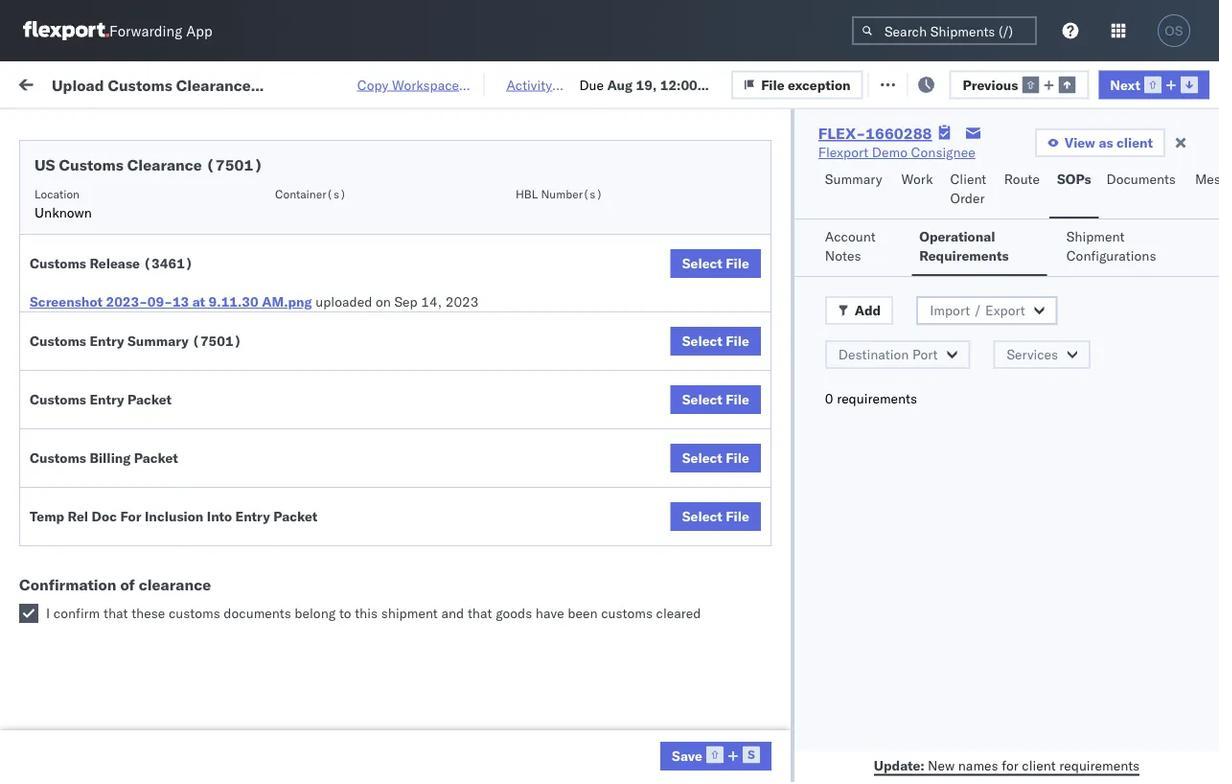 Task type: vqa. For each thing, say whether or not it's contained in the screenshot.
first CA from the top
yes



Task type: locate. For each thing, give the bounding box(es) containing it.
0 horizontal spatial vandelay
[[712, 741, 767, 758]]

1 vertical spatial schedule delivery appointment link
[[44, 317, 236, 336]]

14,
[[421, 293, 442, 310]]

4, for fifth schedule pickup from los angeles, ca button from the bottom of the page
[[436, 277, 448, 293]]

documents inside upload customs clearance documents
[[44, 412, 113, 429]]

port
[[913, 346, 938, 363]]

schedule pickup from rotterdam, netherlands
[[44, 688, 249, 724]]

3 schedule pickup from los angeles, ca link from the top
[[44, 350, 272, 388]]

1 vertical spatial import
[[930, 302, 971, 319]]

2 schedule pickup from los angeles, ca link from the top
[[44, 265, 272, 304]]

cleared
[[656, 605, 701, 622]]

client up order
[[951, 171, 987, 187]]

1 horizontal spatial on
[[469, 74, 484, 91]]

schedule up upload
[[44, 350, 101, 367]]

fcl for "schedule pickup from los angeles, ca" link related to 1st schedule pickup from los angeles, ca button from the top of the page
[[630, 234, 654, 251]]

0 vertical spatial requirements
[[837, 390, 918, 407]]

1846748
[[1100, 192, 1158, 209], [1100, 234, 1158, 251], [1100, 277, 1158, 293], [1100, 319, 1158, 336], [1100, 361, 1158, 378]]

customs right upload
[[91, 393, 145, 409]]

shipment configurations
[[1067, 228, 1157, 264]]

1 vertical spatial on
[[376, 293, 391, 310]]

schedule down netherlands
[[44, 730, 101, 747]]

2 select file button from the top
[[671, 327, 761, 356]]

schedule pickup from los angeles, ca link for 1st schedule pickup from los angeles, ca button from the top of the page
[[44, 223, 272, 261]]

2 vertical spatial packet
[[273, 508, 318, 525]]

0 vertical spatial documents
[[1107, 171, 1176, 187]]

consignee
[[912, 144, 976, 161], [836, 157, 891, 171], [804, 614, 869, 631]]

5 select from the top
[[682, 508, 723, 525]]

hbl number(s)
[[516, 187, 603, 201]]

select file button for temp rel doc for inclusion into entry packet
[[671, 502, 761, 531]]

file exception down the "search shipments (/)" text box on the top of page
[[893, 74, 983, 91]]

requirements right for
[[1060, 757, 1140, 774]]

5 11:59 from the top
[[309, 361, 346, 378]]

confirm for confirm delivery
[[44, 571, 93, 588]]

1 horizontal spatial exception
[[920, 74, 983, 91]]

configurations
[[1067, 247, 1157, 264]]

1 horizontal spatial documents
[[1107, 171, 1176, 187]]

0 vertical spatial import
[[161, 74, 205, 91]]

packet up 4:00
[[273, 508, 318, 525]]

schedule down confirmation
[[44, 604, 101, 620]]

1 vertical spatial entry
[[90, 391, 124, 408]]

1 customs from the left
[[169, 605, 220, 622]]

os button
[[1153, 9, 1197, 53]]

documents down view as client
[[1107, 171, 1176, 187]]

2 schedule delivery appointment button from the top
[[44, 317, 236, 338]]

los down the 13
[[181, 350, 202, 367]]

next button
[[1099, 70, 1210, 99]]

flex-1660288 link
[[819, 124, 933, 143]]

pdt, for "schedule pickup from los angeles, ca" link related to 1st schedule pickup from los angeles, ca button from the top of the page
[[374, 234, 404, 251]]

route button
[[997, 162, 1050, 219]]

summary down flex-1660288
[[826, 171, 883, 187]]

pickup right rel
[[97, 519, 138, 536]]

view
[[1065, 134, 1096, 151]]

import left /
[[930, 302, 971, 319]]

0 horizontal spatial file exception
[[762, 76, 851, 93]]

3 fcl from the top
[[630, 361, 654, 378]]

0 vertical spatial flexport demo consignee
[[819, 144, 976, 161]]

(7501) down import work 'button'
[[206, 155, 263, 175]]

2 vertical spatial schedule delivery appointment
[[44, 487, 236, 503]]

0 vertical spatial schedule delivery appointment link
[[44, 190, 236, 210]]

flexport right cleared at the bottom right of the page
[[712, 614, 762, 631]]

7 resize handle column header from the left
[[1149, 149, 1172, 782]]

flexport down flex-1660288 link
[[819, 144, 869, 161]]

flexport
[[819, 144, 869, 161], [712, 614, 762, 631]]

schedule delivery appointment button down 2023-
[[44, 317, 236, 338]]

packet down customs entry summary (7501)
[[128, 391, 172, 408]]

flex id
[[1028, 157, 1064, 171]]

select file button for customs entry packet
[[671, 385, 761, 414]]

(3461)
[[143, 255, 193, 272]]

appointment up inclusion
[[157, 487, 236, 503]]

pickup inside confirm pickup from los angeles, ca
[[97, 519, 138, 536]]

inclusion
[[145, 508, 204, 525]]

customs left billing
[[30, 450, 86, 467]]

entry right upload
[[90, 391, 124, 408]]

at left risk
[[380, 74, 392, 91]]

schedule delivery appointment button down the us customs clearance (7501)
[[44, 190, 236, 211]]

clearance down import work 'button'
[[127, 155, 202, 175]]

angeles, for "schedule pickup from los angeles, ca" link related to 1st schedule pickup from los angeles, ca button from the top of the page
[[206, 224, 258, 241]]

5 schedule pickup from los angeles, ca from the top
[[44, 604, 258, 640]]

pst, up 4:00 pm pst, dec 23, 2022
[[374, 488, 403, 504]]

angeles, for "schedule pickup from los angeles, ca" link associated with 6th schedule pickup from los angeles, ca button from the top of the page
[[206, 730, 258, 747]]

5 pdt, from the top
[[374, 361, 404, 378]]

customs
[[59, 155, 124, 175], [30, 255, 86, 272], [30, 333, 86, 350], [30, 391, 86, 408], [91, 393, 145, 409], [30, 450, 86, 467]]

customs for customs billing packet
[[30, 450, 86, 467]]

1 schedule delivery appointment button from the top
[[44, 190, 236, 211]]

4 1846748 from the top
[[1100, 319, 1158, 336]]

4 fcl from the top
[[630, 488, 654, 504]]

1 vertical spatial pst,
[[366, 530, 395, 547]]

order
[[951, 190, 985, 207]]

confirmation
[[19, 575, 117, 595]]

client left name
[[712, 157, 743, 171]]

entry right the into
[[235, 508, 270, 525]]

entry down 2023-
[[90, 333, 124, 350]]

select
[[682, 255, 723, 272], [682, 333, 723, 350], [682, 391, 723, 408], [682, 450, 723, 467], [682, 508, 723, 525]]

ca down unknown
[[44, 243, 62, 260]]

container(s)
[[275, 187, 347, 201]]

pdt, for "schedule pickup from los angeles, ca" link corresponding to 3rd schedule pickup from los angeles, ca button
[[374, 361, 404, 378]]

0 horizontal spatial demo
[[765, 614, 801, 631]]

client inside view as client button
[[1117, 134, 1154, 151]]

0 vertical spatial pst,
[[374, 488, 403, 504]]

ca down customs release (3461)
[[44, 285, 62, 302]]

client right for
[[1023, 757, 1056, 774]]

pickup down customs entry summary (7501)
[[104, 350, 146, 367]]

4 schedule pickup from los angeles, ca link from the top
[[44, 434, 272, 472]]

1 fcl from the top
[[630, 192, 654, 209]]

dec for 23,
[[398, 530, 423, 547]]

5 schedule pickup from los angeles, ca link from the top
[[44, 603, 272, 641]]

5 select file from the top
[[682, 508, 750, 525]]

0 horizontal spatial documents
[[44, 412, 113, 429]]

8 resize handle column header from the left
[[1185, 149, 1208, 782]]

select file for customs entry packet
[[682, 391, 750, 408]]

consignee inside button
[[836, 157, 891, 171]]

that down confirmation of clearance
[[103, 605, 128, 622]]

customs up screenshot
[[30, 255, 86, 272]]

upload customs clearance documents link
[[44, 392, 272, 430]]

1 vertical spatial packet
[[134, 450, 178, 467]]

new
[[928, 757, 955, 774]]

screenshot
[[30, 293, 103, 310]]

12:00
[[660, 76, 698, 93]]

schedule delivery appointment down 2023-
[[44, 318, 236, 335]]

these
[[132, 605, 165, 622]]

1 resize handle column header from the left
[[274, 149, 297, 782]]

client name button
[[702, 152, 807, 172]]

6 fcl from the top
[[630, 614, 654, 631]]

ocean fcl for "schedule pickup from los angeles, ca" link related to 1st schedule pickup from los angeles, ca button from the top of the page
[[587, 234, 654, 251]]

2023 right "12,"
[[455, 614, 489, 631]]

schedule up screenshot
[[44, 266, 101, 283]]

pst, left jan
[[374, 614, 403, 631]]

confirm for confirm pickup from los angeles, ca
[[44, 519, 93, 536]]

0 vertical spatial summary
[[826, 171, 883, 187]]

netherlands
[[44, 707, 119, 724]]

1 horizontal spatial demo
[[872, 144, 908, 161]]

vandelay for vandelay
[[712, 741, 767, 758]]

save button
[[661, 742, 772, 771]]

clearance for (7501)
[[127, 155, 202, 175]]

1 appointment from the top
[[157, 191, 236, 208]]

1 horizontal spatial client
[[951, 171, 987, 187]]

1 schedule pickup from los angeles, ca button from the top
[[44, 223, 272, 263]]

at right the 13
[[192, 293, 205, 310]]

schedule down workitem
[[44, 191, 101, 208]]

3 schedule delivery appointment button from the top
[[44, 486, 236, 507]]

2 11:59 from the top
[[309, 234, 346, 251]]

0 horizontal spatial at
[[192, 293, 205, 310]]

Search Work text field
[[576, 69, 785, 97]]

0 vertical spatial 2023
[[446, 293, 479, 310]]

dec left 13,
[[406, 488, 432, 504]]

3 schedule delivery appointment link from the top
[[44, 486, 236, 505]]

3 schedule from the top
[[44, 266, 101, 283]]

5 1846748 from the top
[[1100, 361, 1158, 378]]

ca up temp
[[44, 454, 62, 471]]

customs inside upload customs clearance documents
[[91, 393, 145, 409]]

temp rel doc for inclusion into entry packet
[[30, 508, 318, 525]]

angeles, for confirm pickup from los angeles, ca 'link'
[[198, 519, 251, 536]]

summary inside summary button
[[826, 171, 883, 187]]

schedule down upload
[[44, 435, 101, 452]]

schedule down screenshot
[[44, 318, 101, 335]]

clearance
[[139, 575, 211, 595]]

1 select from the top
[[682, 255, 723, 272]]

client right the "as"
[[1117, 134, 1154, 151]]

into
[[207, 508, 232, 525]]

ca down i
[[44, 623, 62, 640]]

0 horizontal spatial flexport
[[712, 614, 762, 631]]

exception up flex-1660288
[[788, 76, 851, 93]]

summary
[[826, 171, 883, 187], [128, 333, 189, 350]]

2 schedule pickup from los angeles, ca from the top
[[44, 266, 258, 302]]

2023 right 14,
[[446, 293, 479, 310]]

1 ocean fcl from the top
[[587, 192, 654, 209]]

9 schedule from the top
[[44, 688, 101, 705]]

select for temp rel doc for inclusion into entry packet
[[682, 508, 723, 525]]

pst, for 13,
[[374, 488, 403, 504]]

pdt, for schedule delivery appointment link corresponding to 11:59 pm pdt, nov 4, 2022
[[374, 192, 404, 209]]

ca
[[44, 243, 62, 260], [44, 285, 62, 302], [44, 370, 62, 386], [44, 454, 62, 471], [44, 538, 62, 555], [44, 623, 62, 640], [44, 749, 62, 766]]

client order button
[[943, 162, 997, 219]]

1 vertical spatial work
[[902, 171, 934, 187]]

work down flexport demo consignee link
[[902, 171, 934, 187]]

0 horizontal spatial import
[[161, 74, 205, 91]]

select file button for customs billing packet
[[671, 444, 761, 473]]

4, for 3rd schedule pickup from los angeles, ca button
[[436, 361, 448, 378]]

1 schedule pickup from los angeles, ca link from the top
[[44, 223, 272, 261]]

2 select from the top
[[682, 333, 723, 350]]

3 appointment from the top
[[157, 487, 236, 503]]

0 vertical spatial entry
[[90, 333, 124, 350]]

2 vertical spatial pst,
[[374, 614, 403, 631]]

1 horizontal spatial that
[[468, 605, 492, 622]]

schedule delivery appointment button
[[44, 190, 236, 211], [44, 317, 236, 338], [44, 486, 236, 507]]

3 pdt, from the top
[[374, 277, 404, 293]]

6 schedule pickup from los angeles, ca button from the top
[[44, 729, 272, 770]]

summary down 09-
[[128, 333, 189, 350]]

fcl for "schedule pickup from los angeles, ca" link corresponding to 3rd schedule pickup from los angeles, ca button
[[630, 361, 654, 378]]

schedule delivery appointment up for
[[44, 487, 236, 503]]

packet right billing
[[134, 450, 178, 467]]

1 vertical spatial appointment
[[157, 318, 236, 335]]

test
[[796, 192, 821, 209], [796, 234, 821, 251], [920, 234, 946, 251], [796, 277, 821, 293], [920, 277, 946, 293], [796, 319, 821, 336], [920, 319, 946, 336], [796, 361, 821, 378], [920, 361, 946, 378], [796, 403, 821, 420], [920, 403, 946, 420], [796, 445, 821, 462], [796, 488, 821, 504], [796, 530, 821, 547], [796, 572, 821, 589]]

11:59 for "schedule pickup from los angeles, ca" link related to 1st schedule pickup from los angeles, ca button from the top of the page
[[309, 234, 346, 251]]

1 vertical spatial dec
[[398, 530, 423, 547]]

vandelay right save
[[712, 741, 767, 758]]

on
[[469, 74, 484, 91], [376, 293, 391, 310]]

schedule delivery appointment link for 11:59 pm pdt, nov 4, 2022
[[44, 190, 236, 210]]

1 horizontal spatial file exception
[[893, 74, 983, 91]]

2 that from the left
[[468, 605, 492, 622]]

flexport. image
[[23, 21, 109, 40]]

0 horizontal spatial requirements
[[837, 390, 918, 407]]

1 vertical spatial requirements
[[1060, 757, 1140, 774]]

1 vandelay from the left
[[712, 741, 767, 758]]

0 vertical spatial at
[[380, 74, 392, 91]]

customs right the been
[[601, 605, 653, 622]]

2 customs from the left
[[601, 605, 653, 622]]

from inside schedule pickup from rotterdam, netherlands
[[149, 688, 177, 705]]

(0)
[[311, 74, 336, 91]]

id
[[1052, 157, 1064, 171]]

13
[[173, 293, 189, 310]]

0 vertical spatial client
[[1117, 134, 1154, 151]]

1 horizontal spatial import
[[930, 302, 971, 319]]

6 schedule pickup from los angeles, ca from the top
[[44, 730, 258, 766]]

ca up upload
[[44, 370, 62, 386]]

1 horizontal spatial customs
[[601, 605, 653, 622]]

5 11:59 pm pdt, nov 4, 2022 from the top
[[309, 361, 485, 378]]

1 select file from the top
[[682, 255, 750, 272]]

2022
[[452, 192, 485, 209], [452, 234, 485, 251], [452, 277, 485, 293], [452, 319, 485, 336], [452, 361, 485, 378], [459, 488, 492, 504], [451, 530, 484, 547]]

my work
[[19, 70, 104, 96]]

5 ocean fcl from the top
[[587, 530, 654, 547]]

us
[[35, 155, 55, 175]]

3 select file button from the top
[[671, 385, 761, 414]]

pst, down 11:59 pm pst, dec 13, 2022
[[366, 530, 395, 547]]

None checkbox
[[19, 604, 38, 623]]

file for customs entry summary (7501)
[[726, 333, 750, 350]]

pickup up netherlands
[[104, 688, 146, 705]]

clearance inside upload customs clearance documents
[[149, 393, 210, 409]]

3 select from the top
[[682, 391, 723, 408]]

los left the into
[[173, 519, 195, 536]]

customs down screenshot
[[30, 333, 86, 350]]

1 select file button from the top
[[671, 249, 761, 278]]

2 vertical spatial schedule delivery appointment link
[[44, 486, 236, 505]]

that
[[103, 605, 128, 622], [468, 605, 492, 622]]

vandelay left west
[[836, 741, 892, 758]]

select for customs entry summary (7501)
[[682, 333, 723, 350]]

vandelay for vandelay west
[[836, 741, 892, 758]]

schedule delivery appointment down the us customs clearance (7501)
[[44, 191, 236, 208]]

pickup up release
[[104, 224, 146, 241]]

notes
[[826, 247, 862, 264]]

schedule delivery appointment link up for
[[44, 486, 236, 505]]

1 horizontal spatial flexport
[[819, 144, 869, 161]]

fcl
[[630, 192, 654, 209], [630, 234, 654, 251], [630, 361, 654, 378], [630, 488, 654, 504], [630, 530, 654, 547], [630, 614, 654, 631]]

0 vertical spatial schedule delivery appointment button
[[44, 190, 236, 211]]

pickup up 2023-
[[104, 266, 146, 283]]

pdt, for "schedule pickup from los angeles, ca" link associated with fifth schedule pickup from los angeles, ca button from the bottom of the page
[[374, 277, 404, 293]]

confirm pickup from los angeles, ca
[[44, 519, 251, 555]]

(7501) down 9.11.30
[[192, 333, 242, 350]]

on right 205
[[469, 74, 484, 91]]

1 horizontal spatial vandelay
[[836, 741, 892, 758]]

pickup down of
[[104, 604, 146, 620]]

delivery for schedule delivery appointment button associated with 11:59 pm pst, dec 13, 2022
[[104, 487, 154, 503]]

summary button
[[818, 162, 894, 219]]

(7501) for us customs clearance (7501)
[[206, 155, 263, 175]]

pickup down schedule pickup from rotterdam, netherlands
[[104, 730, 146, 747]]

3 1846748 from the top
[[1100, 277, 1158, 293]]

3 schedule pickup from los angeles, ca button from the top
[[44, 350, 272, 390]]

11:59 for "schedule pickup from los angeles, ca" link associated with second schedule pickup from los angeles, ca button from the bottom of the page
[[309, 614, 346, 631]]

import down app
[[161, 74, 205, 91]]

0 vertical spatial packet
[[128, 391, 172, 408]]

requirements down destination
[[837, 390, 918, 407]]

appointment down the 13
[[157, 318, 236, 335]]

0 vertical spatial work
[[208, 74, 242, 91]]

import inside 'button'
[[161, 74, 205, 91]]

3 11:59 from the top
[[309, 277, 346, 293]]

file for customs release (3461)
[[726, 255, 750, 272]]

ca down netherlands
[[44, 749, 62, 766]]

11:59 for schedule delivery appointment link corresponding to 11:59 pm pst, dec 13, 2022
[[309, 488, 346, 504]]

work down app
[[208, 74, 242, 91]]

11:59 for schedule delivery appointment link corresponding to 11:59 pm pdt, nov 4, 2022
[[309, 192, 346, 209]]

file for temp rel doc for inclusion into entry packet
[[726, 508, 750, 525]]

of
[[120, 575, 135, 595]]

4 11:59 pm pdt, nov 4, 2022 from the top
[[309, 319, 485, 336]]

flex-1846748 button
[[1028, 187, 1162, 214], [1028, 187, 1162, 214], [1028, 230, 1162, 257], [1028, 230, 1162, 257], [1028, 272, 1162, 299], [1028, 272, 1162, 299], [1028, 314, 1162, 341], [1028, 314, 1162, 341], [1028, 356, 1162, 383], [1028, 356, 1162, 383]]

customs entry packet
[[30, 391, 172, 408]]

update:
[[874, 757, 925, 774]]

2 vandelay from the left
[[836, 741, 892, 758]]

1 vertical spatial documents
[[44, 412, 113, 429]]

schedule delivery appointment button up for
[[44, 486, 236, 507]]

1 vertical spatial client
[[1023, 757, 1056, 774]]

1 horizontal spatial at
[[380, 74, 392, 91]]

schedule down unknown
[[44, 224, 101, 241]]

6 ocean fcl from the top
[[587, 614, 654, 631]]

0 vertical spatial appointment
[[157, 191, 236, 208]]

customs down "clearance"
[[169, 605, 220, 622]]

1 horizontal spatial work
[[902, 171, 934, 187]]

contain button
[[1172, 145, 1220, 179]]

4 ca from the top
[[44, 454, 62, 471]]

select file button for customs entry summary (7501)
[[671, 327, 761, 356]]

1 vertical spatial schedule delivery appointment
[[44, 318, 236, 335]]

schedule delivery appointment
[[44, 191, 236, 208], [44, 318, 236, 335], [44, 487, 236, 503]]

this
[[355, 605, 378, 622]]

schedule up netherlands
[[44, 688, 101, 705]]

next
[[1111, 76, 1141, 93]]

6 schedule from the top
[[44, 435, 101, 452]]

pickup inside schedule pickup from rotterdam, netherlands
[[104, 688, 146, 705]]

2 pdt, from the top
[[374, 234, 404, 251]]

0 vertical spatial schedule delivery appointment
[[44, 191, 236, 208]]

schedule delivery appointment for 11:59 pm pst, dec 13, 2022
[[44, 487, 236, 503]]

1 confirm from the top
[[44, 519, 93, 536]]

2 appointment from the top
[[157, 318, 236, 335]]

pst, for 23,
[[366, 530, 395, 547]]

file exception
[[893, 74, 983, 91], [762, 76, 851, 93]]

0 horizontal spatial client
[[712, 157, 743, 171]]

confirm
[[53, 605, 100, 622]]

by:
[[69, 117, 88, 134]]

1 vertical spatial clearance
[[149, 393, 210, 409]]

5 select file button from the top
[[671, 502, 761, 531]]

0 horizontal spatial summary
[[128, 333, 189, 350]]

due aug 19, 12:00 am
[[580, 76, 698, 112]]

confirm up confirm
[[44, 571, 93, 588]]

1 vertical spatial confirm
[[44, 571, 93, 588]]

message
[[257, 74, 311, 91]]

0 vertical spatial dec
[[406, 488, 432, 504]]

2 confirm from the top
[[44, 571, 93, 588]]

pst, for 12,
[[374, 614, 403, 631]]

2 select file from the top
[[682, 333, 750, 350]]

2 4, from the top
[[436, 234, 448, 251]]

1 horizontal spatial client
[[1117, 134, 1154, 151]]

that right and
[[468, 605, 492, 622]]

unknown
[[35, 204, 92, 221]]

select for customs release (3461)
[[682, 255, 723, 272]]

1 schedule delivery appointment link from the top
[[44, 190, 236, 210]]

Search Shipments (/) text field
[[852, 16, 1038, 45]]

pickup down upload customs clearance documents
[[104, 435, 146, 452]]

4 schedule pickup from los angeles, ca from the top
[[44, 435, 258, 471]]

0 vertical spatial clearance
[[127, 155, 202, 175]]

ocean fcl for schedule delivery appointment link corresponding to 11:59 pm pdt, nov 4, 2022
[[587, 192, 654, 209]]

schedule delivery appointment link down the us customs clearance (7501)
[[44, 190, 236, 210]]

fcl for confirm pickup from los angeles, ca 'link'
[[630, 530, 654, 547]]

import inside button
[[930, 302, 971, 319]]

confirm up confirmation
[[44, 519, 93, 536]]

appointment down the us customs clearance (7501)
[[157, 191, 236, 208]]

0 horizontal spatial work
[[208, 74, 242, 91]]

am
[[608, 95, 630, 112]]

client order
[[951, 171, 987, 207]]

7 ca from the top
[[44, 749, 62, 766]]

0 vertical spatial on
[[469, 74, 484, 91]]

0 vertical spatial (7501)
[[206, 155, 263, 175]]

los up the 13
[[181, 266, 202, 283]]

1846748 for fifth schedule pickup from los angeles, ca button from the bottom of the page
[[1100, 277, 1158, 293]]

0 vertical spatial confirm
[[44, 519, 93, 536]]

759 at risk
[[352, 74, 418, 91]]

exception down the "search shipments (/)" text box on the top of page
[[920, 74, 983, 91]]

0 horizontal spatial customs
[[169, 605, 220, 622]]

2 vertical spatial schedule delivery appointment button
[[44, 486, 236, 507]]

batch action
[[1113, 74, 1196, 91]]

temp
[[30, 508, 64, 525]]

on left sep
[[376, 293, 391, 310]]

5 ca from the top
[[44, 538, 62, 555]]

file exception up flex-1660288
[[762, 76, 851, 93]]

5 fcl from the top
[[630, 530, 654, 547]]

2 vertical spatial appointment
[[157, 487, 236, 503]]

schedule delivery appointment link down 2023-
[[44, 317, 236, 336]]

schedule up rel
[[44, 487, 101, 503]]

confirmation of clearance
[[19, 575, 211, 595]]

documents down upload
[[44, 412, 113, 429]]

7 11:59 from the top
[[309, 614, 346, 631]]

us customs clearance (7501)
[[35, 155, 263, 175]]

screenshot 2023-09-13 at 9.11.30 am.png uploaded on sep 14, 2023
[[30, 293, 479, 310]]

4 select from the top
[[682, 450, 723, 467]]

resize handle column header
[[274, 149, 297, 782], [487, 149, 510, 782], [554, 149, 577, 782], [679, 149, 702, 782], [804, 149, 827, 782], [995, 149, 1018, 782], [1149, 149, 1172, 782], [1185, 149, 1208, 782]]

los inside confirm pickup from los angeles, ca
[[173, 519, 195, 536]]

operational requirements
[[920, 228, 1010, 264]]

1 flex-1846748 from the top
[[1059, 192, 1158, 209]]

angeles, for "schedule pickup from los angeles, ca" link associated with second schedule pickup from los angeles, ca button from the bottom of the page
[[206, 604, 258, 620]]

clearance for documents
[[149, 393, 210, 409]]

1 vertical spatial at
[[192, 293, 205, 310]]

customs up customs billing packet
[[30, 391, 86, 408]]

schedule pickup from los angeles, ca link for second schedule pickup from los angeles, ca button from the bottom of the page
[[44, 603, 272, 641]]

1846748 for 1st schedule pickup from los angeles, ca button from the top of the page
[[1100, 234, 1158, 251]]

4 schedule from the top
[[44, 318, 101, 335]]

1 vertical spatial schedule delivery appointment button
[[44, 317, 236, 338]]

angeles, for 4th schedule pickup from los angeles, ca button from the top "schedule pickup from los angeles, ca" link
[[206, 435, 258, 452]]

4 ocean fcl from the top
[[587, 488, 654, 504]]

angeles, for "schedule pickup from los angeles, ca" link associated with fifth schedule pickup from los angeles, ca button from the bottom of the page
[[206, 266, 258, 283]]

customs for customs entry packet
[[30, 391, 86, 408]]

angeles, inside confirm pickup from los angeles, ca
[[198, 519, 251, 536]]

3 4, from the top
[[436, 277, 448, 293]]

bosch
[[712, 192, 749, 209], [712, 234, 749, 251], [836, 234, 874, 251], [712, 277, 749, 293], [836, 277, 874, 293], [712, 319, 749, 336], [836, 319, 874, 336], [712, 361, 749, 378], [836, 361, 874, 378], [712, 403, 749, 420], [836, 403, 874, 420], [712, 445, 749, 462], [712, 488, 749, 504], [712, 530, 749, 547], [712, 572, 749, 589]]

forwarding app link
[[23, 21, 213, 40]]

clearance down customs entry summary (7501)
[[149, 393, 210, 409]]

flex-
[[819, 124, 866, 143], [1059, 192, 1100, 209], [1059, 234, 1100, 251], [1059, 277, 1100, 293], [1059, 319, 1100, 336], [1059, 361, 1100, 378], [1059, 741, 1100, 758]]

confirm inside confirm pickup from los angeles, ca
[[44, 519, 93, 536]]

pdt,
[[374, 192, 404, 209], [374, 234, 404, 251], [374, 277, 404, 293], [374, 319, 404, 336], [374, 361, 404, 378]]

0 horizontal spatial client
[[1023, 757, 1056, 774]]

delivery for 'confirm delivery' button
[[97, 571, 146, 588]]

requirements
[[837, 390, 918, 407], [1060, 757, 1140, 774]]

2 ocean fcl from the top
[[587, 234, 654, 251]]

3 ocean fcl from the top
[[587, 361, 654, 378]]

1 11:59 from the top
[[309, 192, 346, 209]]

1 that from the left
[[103, 605, 128, 622]]

3 flex-1846748 from the top
[[1059, 277, 1158, 293]]

6 schedule pickup from los angeles, ca link from the top
[[44, 729, 272, 768]]

at
[[380, 74, 392, 91], [192, 293, 205, 310]]

ca down temp
[[44, 538, 62, 555]]

0 horizontal spatial that
[[103, 605, 128, 622]]

documents button
[[1099, 162, 1188, 219]]

1 vertical spatial summary
[[128, 333, 189, 350]]

select for customs entry packet
[[682, 391, 723, 408]]

angeles,
[[206, 224, 258, 241], [206, 266, 258, 283], [206, 350, 258, 367], [206, 435, 258, 452], [198, 519, 251, 536], [206, 604, 258, 620], [206, 730, 258, 747]]

1 horizontal spatial summary
[[826, 171, 883, 187]]

dec left 23,
[[398, 530, 423, 547]]

1 vertical spatial (7501)
[[192, 333, 242, 350]]



Task type: describe. For each thing, give the bounding box(es) containing it.
los down "clearance"
[[181, 604, 202, 620]]

(7501) for customs entry summary (7501)
[[192, 333, 242, 350]]

los up (3461)
[[181, 224, 202, 241]]

entry for packet
[[90, 391, 124, 408]]

customs release (3461)
[[30, 255, 193, 272]]

customs for customs entry summary (7501)
[[30, 333, 86, 350]]

0 vertical spatial flexport
[[819, 144, 869, 161]]

client for client order
[[951, 171, 987, 187]]

2 schedule delivery appointment from the top
[[44, 318, 236, 335]]

1 vertical spatial 2023
[[455, 614, 489, 631]]

from inside confirm pickup from los angeles, ca
[[141, 519, 170, 536]]

select file for customs entry summary (7501)
[[682, 333, 750, 350]]

destination port button
[[826, 340, 971, 369]]

pickup for 4th schedule pickup from los angeles, ca button from the top
[[104, 435, 146, 452]]

route
[[1005, 171, 1040, 187]]

205 on track
[[440, 74, 519, 91]]

1 4, from the top
[[436, 192, 448, 209]]

1 1846748 from the top
[[1100, 192, 1158, 209]]

filtered
[[19, 117, 66, 134]]

upload
[[44, 393, 88, 409]]

for
[[120, 508, 141, 525]]

4, for 1st schedule pickup from los angeles, ca button from the top of the page
[[436, 234, 448, 251]]

1660288
[[866, 124, 933, 143]]

view as client button
[[1035, 128, 1166, 157]]

4 11:59 from the top
[[309, 319, 346, 336]]

for
[[1002, 757, 1019, 774]]

schedule pickup from los angeles, ca link for 6th schedule pickup from los angeles, ca button from the top of the page
[[44, 729, 272, 768]]

11:59 for "schedule pickup from los angeles, ca" link associated with fifth schedule pickup from los angeles, ca button from the bottom of the page
[[309, 277, 346, 293]]

ocean fcl for "schedule pickup from los angeles, ca" link associated with second schedule pickup from los angeles, ca button from the bottom of the page
[[587, 614, 654, 631]]

1 vertical spatial flexport
[[712, 614, 762, 631]]

19,
[[636, 76, 657, 93]]

confirm delivery button
[[44, 570, 146, 591]]

11:59 for "schedule pickup from los angeles, ca" link corresponding to 3rd schedule pickup from los angeles, ca button
[[309, 361, 346, 378]]

angeles, for "schedule pickup from los angeles, ca" link corresponding to 3rd schedule pickup from los angeles, ca button
[[206, 350, 258, 367]]

ocean fcl for confirm pickup from los angeles, ca 'link'
[[587, 530, 654, 547]]

aug
[[608, 76, 633, 93]]

account notes button
[[818, 220, 901, 276]]

save
[[672, 748, 703, 764]]

6 ca from the top
[[44, 623, 62, 640]]

shipment
[[381, 605, 438, 622]]

1846748 for 3rd schedule pickup from los angeles, ca button
[[1100, 361, 1158, 378]]

schedule pickup from los angeles, ca link for fifth schedule pickup from los angeles, ca button from the bottom of the page
[[44, 265, 272, 304]]

operational requirements button
[[912, 220, 1048, 276]]

my
[[19, 70, 50, 96]]

205
[[440, 74, 465, 91]]

5 schedule pickup from los angeles, ca button from the top
[[44, 603, 272, 643]]

select file for temp rel doc for inclusion into entry packet
[[682, 508, 750, 525]]

1 vertical spatial flexport demo consignee
[[712, 614, 869, 631]]

select file for customs billing packet
[[682, 450, 750, 467]]

appointment for 11:59 pm pst, dec 13, 2022
[[157, 487, 236, 503]]

schedule delivery appointment for 11:59 pm pdt, nov 4, 2022
[[44, 191, 236, 208]]

2 11:59 pm pdt, nov 4, 2022 from the top
[[309, 234, 485, 251]]

2 schedule pickup from los angeles, ca button from the top
[[44, 265, 272, 305]]

schedule pickup from rotterdam, netherlands link
[[44, 687, 272, 725]]

customs down by:
[[59, 155, 124, 175]]

action
[[1154, 74, 1196, 91]]

pickup for second schedule pickup from los angeles, ca button from the bottom of the page
[[104, 604, 146, 620]]

documents inside button
[[1107, 171, 1176, 187]]

fcl for schedule delivery appointment link corresponding to 11:59 pm pdt, nov 4, 2022
[[630, 192, 654, 209]]

select for customs billing packet
[[682, 450, 723, 467]]

0 vertical spatial demo
[[872, 144, 908, 161]]

/
[[974, 302, 982, 319]]

1 11:59 pm pdt, nov 4, 2022 from the top
[[309, 192, 485, 209]]

pickup for 1st schedule pickup from los angeles, ca button from the top of the page
[[104, 224, 146, 241]]

1 nov from the top
[[408, 192, 432, 209]]

shipment
[[1067, 228, 1125, 245]]

ocean fcl for schedule delivery appointment link corresponding to 11:59 pm pst, dec 13, 2022
[[587, 488, 654, 504]]

goods
[[496, 605, 532, 622]]

select file for customs release (3461)
[[682, 255, 750, 272]]

schedule delivery appointment button for 11:59 pm pst, dec 13, 2022
[[44, 486, 236, 507]]

schedule pickup from los angeles, ca link for 4th schedule pickup from los angeles, ca button from the top
[[44, 434, 272, 472]]

2 nov from the top
[[408, 234, 432, 251]]

los down upload customs clearance documents button
[[181, 435, 202, 452]]

3 ca from the top
[[44, 370, 62, 386]]

4 4, from the top
[[436, 319, 448, 336]]

dec for 13,
[[406, 488, 432, 504]]

1 ca from the top
[[44, 243, 62, 260]]

2023-
[[106, 293, 148, 310]]

flex-1662119
[[1059, 741, 1158, 758]]

add
[[855, 302, 881, 319]]

schedule delivery appointment button for 11:59 pm pdt, nov 4, 2022
[[44, 190, 236, 211]]

work inside work button
[[902, 171, 934, 187]]

4:00 pm pst, dec 23, 2022
[[309, 530, 484, 547]]

sep
[[395, 293, 418, 310]]

6 resize handle column header from the left
[[995, 149, 1018, 782]]

pickup for schedule pickup from rotterdam, netherlands button
[[104, 688, 146, 705]]

fcl for "schedule pickup from los angeles, ca" link associated with second schedule pickup from los angeles, ca button from the bottom of the page
[[630, 614, 654, 631]]

2 resize handle column header from the left
[[487, 149, 510, 782]]

23,
[[427, 530, 447, 547]]

5 resize handle column header from the left
[[804, 149, 827, 782]]

customs entry summary (7501)
[[30, 333, 242, 350]]

work button
[[894, 162, 943, 219]]

destination port
[[839, 346, 938, 363]]

filtered by:
[[19, 117, 88, 134]]

ca inside confirm pickup from los angeles, ca
[[44, 538, 62, 555]]

packet for customs billing packet
[[134, 450, 178, 467]]

los down schedule pickup from rotterdam, netherlands button
[[181, 730, 202, 747]]

schedule inside schedule pickup from rotterdam, netherlands
[[44, 688, 101, 705]]

4 flex-1846748 from the top
[[1059, 319, 1158, 336]]

account notes
[[826, 228, 876, 264]]

sops button
[[1050, 162, 1099, 219]]

4:00
[[309, 530, 338, 547]]

pickup for 6th schedule pickup from los angeles, ca button from the top of the page
[[104, 730, 146, 747]]

update: new names for client requirements
[[874, 757, 1140, 774]]

upload customs clearance documents
[[44, 393, 210, 429]]

1 schedule from the top
[[44, 191, 101, 208]]

3 resize handle column header from the left
[[554, 149, 577, 782]]

previous button
[[950, 70, 1090, 99]]

4 pdt, from the top
[[374, 319, 404, 336]]

2 flex-1846748 from the top
[[1059, 234, 1158, 251]]

previous
[[963, 76, 1019, 93]]

i
[[46, 605, 50, 622]]

confirm pickup from los angeles, ca link
[[44, 518, 272, 557]]

shipment configurations button
[[1059, 220, 1189, 276]]

destination
[[839, 346, 909, 363]]

documents
[[224, 605, 291, 622]]

am.png
[[262, 293, 312, 310]]

import / export
[[930, 302, 1026, 319]]

7 schedule from the top
[[44, 487, 101, 503]]

3 schedule pickup from los angeles, ca from the top
[[44, 350, 258, 386]]

0 horizontal spatial on
[[376, 293, 391, 310]]

2 schedule delivery appointment link from the top
[[44, 317, 236, 336]]

upload customs clearance documents button
[[44, 392, 272, 432]]

mes
[[1196, 171, 1220, 187]]

confirm delivery link
[[44, 570, 146, 589]]

pickup for confirm pickup from los angeles, ca button
[[97, 519, 138, 536]]

customs billing packet
[[30, 450, 178, 467]]

fcl for schedule delivery appointment link corresponding to 11:59 pm pst, dec 13, 2022
[[630, 488, 654, 504]]

file for customs billing packet
[[726, 450, 750, 467]]

batch action button
[[1083, 69, 1209, 97]]

4 schedule pickup from los angeles, ca button from the top
[[44, 434, 272, 474]]

sops
[[1058, 171, 1092, 187]]

customs for customs release (3461)
[[30, 255, 86, 272]]

doc
[[92, 508, 117, 525]]

1 horizontal spatial requirements
[[1060, 757, 1140, 774]]

entry for summary
[[90, 333, 124, 350]]

appointment for 11:59 pm pdt, nov 4, 2022
[[157, 191, 236, 208]]

rotterdam,
[[181, 688, 249, 705]]

i confirm that these customs documents belong to this shipment and that goods have been customs cleared
[[46, 605, 701, 622]]

schedule pickup from los angeles, ca link for 3rd schedule pickup from los angeles, ca button
[[44, 350, 272, 388]]

file for customs entry packet
[[726, 391, 750, 408]]

1 vertical spatial demo
[[765, 614, 801, 631]]

select file button for customs release (3461)
[[671, 249, 761, 278]]

9.11.30
[[209, 293, 259, 310]]

5 flex-1846748 from the top
[[1059, 361, 1158, 378]]

8 schedule from the top
[[44, 604, 101, 620]]

add button
[[826, 296, 894, 325]]

1 schedule pickup from los angeles, ca from the top
[[44, 224, 258, 260]]

location unknown
[[35, 187, 92, 221]]

schedule delivery appointment link for 11:59 pm pst, dec 13, 2022
[[44, 486, 236, 505]]

5 nov from the top
[[408, 361, 432, 378]]

5 schedule from the top
[[44, 350, 101, 367]]

operational
[[920, 228, 996, 245]]

1662119
[[1100, 741, 1158, 758]]

flex id button
[[1018, 152, 1153, 172]]

pickup for fifth schedule pickup from los angeles, ca button from the bottom of the page
[[104, 266, 146, 283]]

delivery for schedule delivery appointment button associated with 11:59 pm pdt, nov 4, 2022
[[104, 191, 154, 208]]

packet for customs entry packet
[[128, 391, 172, 408]]

10 schedule from the top
[[44, 730, 101, 747]]

name
[[746, 157, 776, 171]]

delivery for second schedule delivery appointment button from the bottom of the page
[[104, 318, 154, 335]]

0 horizontal spatial exception
[[788, 76, 851, 93]]

3 11:59 pm pdt, nov 4, 2022 from the top
[[309, 277, 485, 293]]

due
[[580, 76, 604, 93]]

client for client name
[[712, 157, 743, 171]]

2 ca from the top
[[44, 285, 62, 302]]

flex
[[1028, 157, 1050, 171]]

import work button
[[154, 61, 249, 105]]

import for import work
[[161, 74, 205, 91]]

2 schedule from the top
[[44, 224, 101, 241]]

ceau7
[[1181, 276, 1220, 293]]

import for import / export
[[930, 302, 971, 319]]

2 vertical spatial entry
[[235, 508, 270, 525]]

services
[[1007, 346, 1059, 363]]

to
[[339, 605, 351, 622]]

09-
[[148, 293, 173, 310]]

3 nov from the top
[[408, 277, 432, 293]]

11:59 pm pst, dec 13, 2022
[[309, 488, 492, 504]]

4 resize handle column header from the left
[[679, 149, 702, 782]]

11:59 pm pst, jan 12, 2023
[[309, 614, 489, 631]]

names
[[959, 757, 999, 774]]

workitem button
[[12, 152, 278, 172]]

forwarding app
[[109, 22, 213, 40]]

ocean fcl for "schedule pickup from los angeles, ca" link corresponding to 3rd schedule pickup from los angeles, ca button
[[587, 361, 654, 378]]

forwarding
[[109, 22, 182, 40]]

4 nov from the top
[[408, 319, 432, 336]]

pickup for 3rd schedule pickup from los angeles, ca button
[[104, 350, 146, 367]]

work inside import work 'button'
[[208, 74, 242, 91]]



